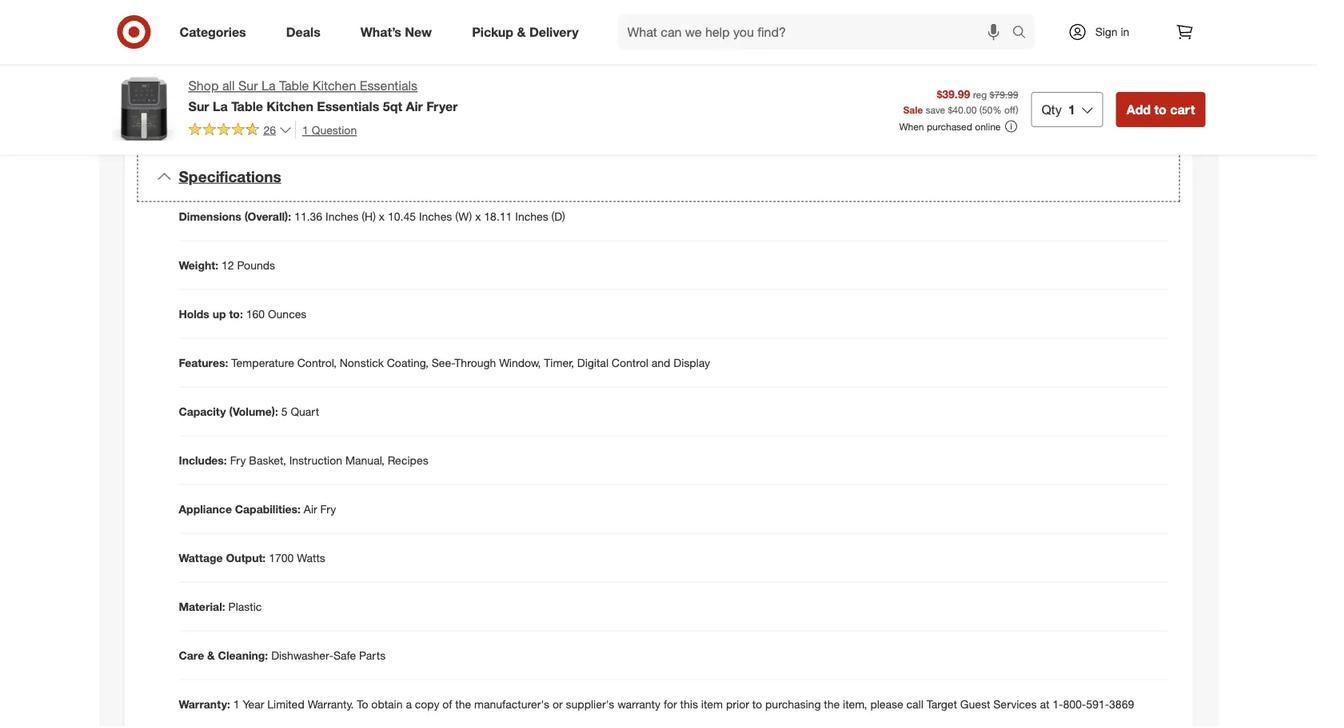Task type: describe. For each thing, give the bounding box(es) containing it.
front
[[226, 33, 250, 47]]

5qt inside the shop all sur la table kitchen essentials sur la table kitchen essentials 5qt air fryer
[[383, 98, 402, 114]]

1 inches from the left
[[326, 209, 359, 223]]

digital
[[577, 356, 609, 370]]

warranty: 1 year limited warranty. to obtain a copy of the manufacturer's or supplier's warranty for this item prior to purchasing the item, please call target guest services at 1-800-591-3869
[[179, 697, 1134, 711]]

obtain
[[371, 697, 403, 711]]

timer,
[[544, 356, 574, 370]]

reg
[[973, 88, 987, 100]]

dimensions (overall): 11.36 inches (h) x 10.45 inches (w) x 18.11 inches (d)
[[179, 209, 565, 223]]

(
[[980, 103, 982, 115]]

off inside $39.99 reg $79.99 sale save $ 40.00 ( 50 % off )
[[1005, 103, 1016, 115]]

holds up to: 160 ounces
[[179, 307, 307, 321]]

what's new link
[[347, 14, 452, 50]]

& for care
[[207, 648, 215, 662]]

pickup & delivery link
[[458, 14, 599, 50]]

new
[[405, 24, 432, 40]]

a
[[406, 697, 412, 711]]

12
[[222, 258, 234, 272]]

care
[[179, 648, 204, 662]]

online
[[975, 120, 1001, 132]]

ounces
[[268, 307, 307, 321]]

material:
[[179, 600, 225, 614]]

purchased
[[927, 120, 973, 132]]

1 vertical spatial air
[[304, 502, 317, 516]]

1 vertical spatial sur
[[188, 98, 209, 114]]

1 vertical spatial essentials
[[317, 98, 379, 114]]

watts
[[297, 551, 325, 565]]

0 vertical spatial essentials
[[360, 78, 418, 94]]

categories link
[[166, 14, 266, 50]]

capabilities:
[[235, 502, 301, 516]]

to
[[357, 697, 368, 711]]

air inside the shop all sur la table kitchen essentials sur la table kitchen essentials 5qt air fryer
[[406, 98, 423, 114]]

see-
[[432, 356, 455, 370]]

shop
[[188, 78, 219, 94]]

0 horizontal spatial fry
[[230, 453, 246, 467]]

save
[[926, 103, 945, 115]]

1 horizontal spatial fry
[[320, 502, 336, 516]]

large
[[195, 33, 223, 47]]

up
[[213, 307, 226, 321]]

1 x from the left
[[379, 209, 385, 223]]

cleaning:
[[218, 648, 268, 662]]

add
[[1127, 101, 1151, 117]]

add to cart button
[[1116, 92, 1206, 127]]

& for pickup
[[517, 24, 526, 40]]

18.11
[[484, 209, 512, 223]]

cooking
[[401, 33, 441, 47]]

holds
[[179, 307, 209, 321]]

0 vertical spatial of
[[388, 33, 398, 47]]

cart
[[1170, 101, 1195, 117]]

deals
[[286, 24, 321, 40]]

1 question link
[[295, 121, 357, 139]]

1 horizontal spatial of
[[443, 697, 452, 711]]

1 vertical spatial table
[[231, 98, 263, 114]]

1 for warranty:
[[233, 697, 240, 711]]

shop all sur la table kitchen essentials sur la table kitchen essentials 5qt air fryer
[[188, 78, 458, 114]]

output:
[[226, 551, 266, 565]]

1 vertical spatial 1
[[302, 123, 309, 137]]

search
[[1005, 26, 1043, 41]]

1 horizontal spatial table
[[279, 78, 309, 94]]

1700
[[269, 551, 294, 565]]

2 the from the left
[[824, 697, 840, 711]]

recipes
[[388, 453, 428, 467]]

when purchased online
[[899, 120, 1001, 132]]

(overall):
[[244, 209, 291, 223]]

2 inches from the left
[[419, 209, 452, 223]]

0 horizontal spatial to
[[294, 33, 304, 47]]

all
[[222, 78, 235, 94]]

specifications button
[[137, 151, 1180, 202]]

dimensions
[[179, 209, 241, 223]]

auto
[[195, 55, 218, 69]]

deals link
[[273, 14, 341, 50]]

material: plastic
[[179, 600, 262, 614]]

limited
[[267, 697, 305, 711]]

at
[[1040, 697, 1050, 711]]

wattage
[[179, 551, 223, 565]]

window,
[[499, 356, 541, 370]]

basket,
[[249, 453, 286, 467]]

5qt capacity
[[195, 100, 259, 114]]

fryer
[[427, 98, 458, 114]]

copy
[[415, 697, 439, 711]]

what's new
[[361, 24, 432, 40]]

(volume):
[[229, 404, 278, 418]]

includes: fry basket, instruction manual, recipes
[[179, 453, 428, 467]]

591-
[[1086, 697, 1109, 711]]

to inside button
[[1155, 101, 1167, 117]]

features:
[[179, 356, 228, 370]]

sign in
[[1096, 25, 1130, 39]]

weight:
[[179, 258, 218, 272]]

parts
[[359, 648, 386, 662]]

%
[[993, 103, 1002, 115]]

guest
[[961, 697, 991, 711]]

1 question
[[302, 123, 357, 137]]

1 horizontal spatial sur
[[238, 78, 258, 94]]

prior
[[726, 697, 749, 711]]

warranty
[[618, 697, 661, 711]]



Task type: locate. For each thing, give the bounding box(es) containing it.
0 vertical spatial table
[[279, 78, 309, 94]]

11.36
[[294, 209, 322, 223]]

1-
[[1053, 697, 1063, 711]]

10.45
[[388, 209, 416, 223]]

plastic
[[228, 600, 262, 614]]

5qt left fryer
[[383, 98, 402, 114]]

quart
[[291, 404, 319, 418]]

What can we help you find? suggestions appear below search field
[[618, 14, 1016, 50]]

1 horizontal spatial &
[[517, 24, 526, 40]]

0 horizontal spatial air
[[304, 502, 317, 516]]

2 horizontal spatial inches
[[515, 209, 548, 223]]

1 left question
[[302, 123, 309, 137]]

1 vertical spatial la
[[213, 98, 228, 114]]

appliance
[[179, 502, 232, 516]]

through
[[455, 356, 496, 370]]

0 horizontal spatial &
[[207, 648, 215, 662]]

1 horizontal spatial 5qt
[[383, 98, 402, 114]]

to:
[[229, 307, 243, 321]]

temperature
[[231, 356, 294, 370]]

large front window to check progress of cooking
[[195, 33, 441, 47]]

0 vertical spatial off
[[247, 55, 260, 69]]

0 horizontal spatial table
[[231, 98, 263, 114]]

1 horizontal spatial off
[[1005, 103, 1016, 115]]

5qt down shop
[[195, 100, 211, 114]]

0 horizontal spatial 5qt
[[195, 100, 211, 114]]

$39.99
[[937, 87, 970, 101]]

services
[[994, 697, 1037, 711]]

1 horizontal spatial inches
[[419, 209, 452, 223]]

delivery
[[529, 24, 579, 40]]

off right %
[[1005, 103, 1016, 115]]

warranty:
[[179, 697, 230, 711]]

sur
[[238, 78, 258, 94], [188, 98, 209, 114]]

0 vertical spatial la
[[262, 78, 276, 94]]

kitchen up question
[[313, 78, 356, 94]]

50
[[982, 103, 993, 115]]

1 left the year
[[233, 697, 240, 711]]

capacity up includes:
[[179, 404, 226, 418]]

of
[[388, 33, 398, 47], [443, 697, 452, 711]]

nonstick
[[340, 356, 384, 370]]

item,
[[843, 697, 867, 711]]

1 horizontal spatial to
[[753, 697, 762, 711]]

0 horizontal spatial off
[[247, 55, 260, 69]]

160
[[246, 307, 265, 321]]

0 vertical spatial to
[[294, 33, 304, 47]]

includes:
[[179, 453, 227, 467]]

and
[[652, 356, 671, 370]]

1 vertical spatial of
[[443, 697, 452, 711]]

pickup
[[472, 24, 514, 40]]

sur down shop
[[188, 98, 209, 114]]

& right care
[[207, 648, 215, 662]]

0 vertical spatial sur
[[238, 78, 258, 94]]

capacity (volume): 5 quart
[[179, 404, 319, 418]]

0 vertical spatial &
[[517, 24, 526, 40]]

qty
[[1042, 101, 1062, 117]]

x
[[379, 209, 385, 223], [475, 209, 481, 223]]

search button
[[1005, 14, 1043, 53]]

2 x from the left
[[475, 209, 481, 223]]

1 vertical spatial &
[[207, 648, 215, 662]]

1 right qty
[[1068, 101, 1076, 117]]

1 vertical spatial to
[[1155, 101, 1167, 117]]

0 vertical spatial kitchen
[[313, 78, 356, 94]]

inches
[[326, 209, 359, 223], [419, 209, 452, 223], [515, 209, 548, 223]]

0 horizontal spatial the
[[455, 697, 471, 711]]

shut-
[[221, 55, 247, 69]]

safe
[[333, 648, 356, 662]]

1 horizontal spatial 1
[[302, 123, 309, 137]]

x right the (w)
[[475, 209, 481, 223]]

0 vertical spatial air
[[406, 98, 423, 114]]

1500w
[[195, 77, 230, 91]]

2 horizontal spatial to
[[1155, 101, 1167, 117]]

inches left the (d)
[[515, 209, 548, 223]]

when
[[899, 120, 924, 132]]

to left check
[[294, 33, 304, 47]]

1 horizontal spatial air
[[406, 98, 423, 114]]

add to cart
[[1127, 101, 1195, 117]]

control,
[[297, 356, 337, 370]]

la
[[262, 78, 276, 94], [213, 98, 228, 114]]

5qt
[[383, 98, 402, 114], [195, 100, 211, 114]]

fry left basket,
[[230, 453, 246, 467]]

1 horizontal spatial the
[[824, 697, 840, 711]]

the right copy
[[455, 697, 471, 711]]

0 horizontal spatial of
[[388, 33, 398, 47]]

appliance capabilities: air fry
[[179, 502, 336, 516]]

(h)
[[362, 209, 376, 223]]

2 horizontal spatial 1
[[1068, 101, 1076, 117]]

$39.99 reg $79.99 sale save $ 40.00 ( 50 % off )
[[903, 87, 1019, 115]]

1 vertical spatial capacity
[[179, 404, 226, 418]]

of right copy
[[443, 697, 452, 711]]

x right (h)
[[379, 209, 385, 223]]

sign
[[1096, 25, 1118, 39]]

air right capabilities:
[[304, 502, 317, 516]]

& right pickup
[[517, 24, 526, 40]]

1 the from the left
[[455, 697, 471, 711]]

26 link
[[188, 121, 292, 140]]

table
[[279, 78, 309, 94], [231, 98, 263, 114]]

0 horizontal spatial x
[[379, 209, 385, 223]]

$
[[948, 103, 953, 115]]

manual,
[[345, 453, 385, 467]]

of left new
[[388, 33, 398, 47]]

1 for qty
[[1068, 101, 1076, 117]]

fry down instruction
[[320, 502, 336, 516]]

0 horizontal spatial 1
[[233, 697, 240, 711]]

manufacturer's
[[474, 697, 550, 711]]

weight: 12 pounds
[[179, 258, 275, 272]]

0 horizontal spatial la
[[213, 98, 228, 114]]

progress
[[341, 33, 385, 47]]

3 inches from the left
[[515, 209, 548, 223]]

1 vertical spatial fry
[[320, 502, 336, 516]]

capacity
[[214, 100, 259, 114], [179, 404, 226, 418]]

1 vertical spatial kitchen
[[267, 98, 313, 114]]

table up 26 link
[[231, 98, 263, 114]]

kitchen up 26 on the top of page
[[267, 98, 313, 114]]

0 vertical spatial 1
[[1068, 101, 1076, 117]]

la down the all
[[213, 98, 228, 114]]

qty 1
[[1042, 101, 1076, 117]]

table down window
[[279, 78, 309, 94]]

kitchen
[[313, 78, 356, 94], [267, 98, 313, 114]]

supplier's
[[566, 697, 615, 711]]

la right the all
[[262, 78, 276, 94]]

auto shut-off
[[195, 55, 260, 69]]

essentials down progress on the left top of page
[[360, 78, 418, 94]]

(d)
[[552, 209, 565, 223]]

inches left (h)
[[326, 209, 359, 223]]

1 vertical spatial off
[[1005, 103, 1016, 115]]

1 horizontal spatial x
[[475, 209, 481, 223]]

to right add
[[1155, 101, 1167, 117]]

2 vertical spatial to
[[753, 697, 762, 711]]

1 horizontal spatial la
[[262, 78, 276, 94]]

for
[[664, 697, 677, 711]]

sign in link
[[1055, 14, 1155, 50]]

essentials up question
[[317, 98, 379, 114]]

check
[[307, 33, 338, 47]]

item
[[701, 697, 723, 711]]

sale
[[903, 103, 923, 115]]

0 vertical spatial capacity
[[214, 100, 259, 114]]

sur right the all
[[238, 78, 258, 94]]

control
[[612, 356, 649, 370]]

(w)
[[455, 209, 472, 223]]

target
[[927, 697, 957, 711]]

air left fryer
[[406, 98, 423, 114]]

window
[[253, 33, 291, 47]]

40.00
[[953, 103, 977, 115]]

please
[[871, 697, 904, 711]]

0 horizontal spatial sur
[[188, 98, 209, 114]]

in
[[1121, 25, 1130, 39]]

purchasing
[[766, 697, 821, 711]]

to right prior on the bottom of the page
[[753, 697, 762, 711]]

capacity down the all
[[214, 100, 259, 114]]

image of sur la table kitchen essentials 5qt air fryer image
[[112, 77, 176, 141]]

or
[[553, 697, 563, 711]]

0 vertical spatial fry
[[230, 453, 246, 467]]

the left item,
[[824, 697, 840, 711]]

warranty.
[[308, 697, 354, 711]]

26
[[264, 123, 276, 137]]

off down front
[[247, 55, 260, 69]]

inches left the (w)
[[419, 209, 452, 223]]

0 horizontal spatial inches
[[326, 209, 359, 223]]

2 vertical spatial 1
[[233, 697, 240, 711]]



Task type: vqa. For each thing, say whether or not it's contained in the screenshot.
the top Get
no



